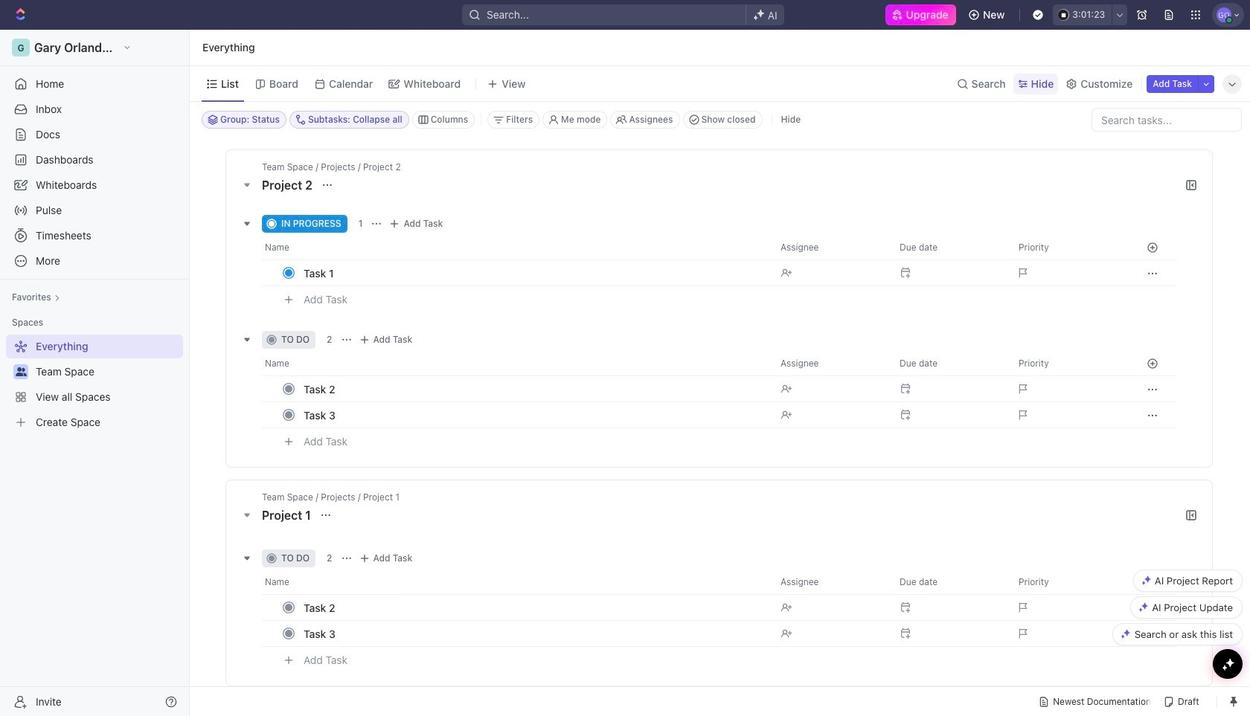 Task type: vqa. For each thing, say whether or not it's contained in the screenshot.
Tree within Sidebar 'navigation'
yes



Task type: locate. For each thing, give the bounding box(es) containing it.
Search tasks... text field
[[1093, 109, 1241, 131]]

tree inside sidebar navigation
[[6, 335, 183, 435]]

tree
[[6, 335, 183, 435]]

gary orlando's workspace, , element
[[12, 39, 30, 57]]

user group image
[[15, 368, 26, 377]]



Task type: describe. For each thing, give the bounding box(es) containing it.
sidebar navigation
[[0, 30, 193, 717]]



